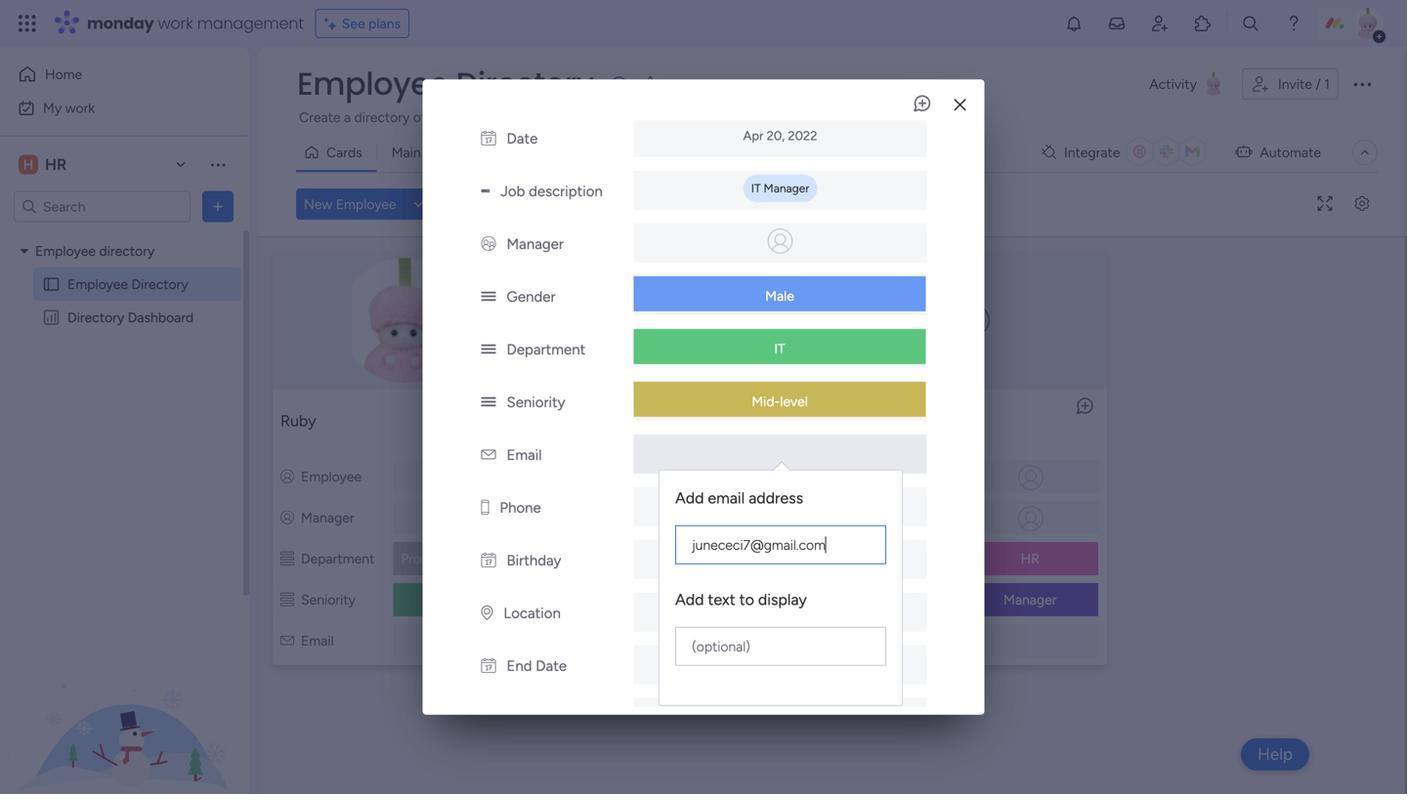 Task type: locate. For each thing, give the bounding box(es) containing it.
department
[[507, 341, 586, 358], [301, 551, 375, 567], [586, 551, 659, 567], [870, 551, 944, 567]]

autopilot image
[[1235, 139, 1252, 164]]

sort button
[[729, 189, 798, 220]]

0 vertical spatial 1
[[1324, 76, 1330, 92]]

help
[[1258, 745, 1293, 765]]

0 vertical spatial employee directory
[[297, 62, 594, 106]]

1 horizontal spatial v2 status outline image
[[850, 551, 863, 567]]

mid-level up address
[[752, 393, 808, 410]]

employee directory up directory dashboard in the top left of the page
[[67, 276, 188, 293]]

the right using
[[1219, 109, 1239, 126]]

open full screen image
[[1309, 197, 1341, 212]]

be
[[1038, 109, 1053, 126]]

1 v2 status image from the top
[[481, 288, 496, 306]]

1 add from the top
[[675, 489, 704, 508]]

collapse board header image
[[1357, 145, 1373, 160]]

arrow down image
[[699, 192, 723, 216]]

0 horizontal spatial employee directory
[[67, 276, 188, 293]]

1 horizontal spatial level
[[780, 393, 808, 410]]

it up add text to display
[[740, 551, 751, 567]]

it down the male on the right of the page
[[774, 340, 785, 357]]

integrate
[[1064, 144, 1120, 161]]

0 horizontal spatial the
[[776, 109, 796, 126]]

0 horizontal spatial 1
[[638, 412, 645, 430]]

v2 status image
[[481, 288, 496, 306], [481, 341, 496, 358], [481, 394, 496, 411]]

card cover image image
[[286, 258, 524, 383], [570, 258, 809, 383], [959, 305, 990, 336]]

add
[[675, 489, 704, 508], [675, 591, 704, 609]]

v2 status outline image down dapulse person column image on the bottom right of page
[[850, 551, 863, 567]]

card cover image image for ruby
[[286, 258, 524, 383]]

list box
[[0, 231, 249, 598]]

select product image
[[18, 14, 37, 33]]

help button
[[1241, 739, 1309, 771]]

1 vertical spatial employee directory
[[67, 276, 188, 293]]

0 vertical spatial work
[[158, 12, 193, 34]]

invite / 1
[[1278, 76, 1330, 92]]

home button
[[12, 59, 210, 90]]

2 vertical spatial dapulse date column image
[[481, 657, 496, 675]]

1 vertical spatial date
[[536, 657, 567, 675]]

3 v2 status image from the top
[[481, 394, 496, 411]]

recruitment
[[800, 109, 872, 126]]

can
[[927, 109, 949, 126]]

see for see more
[[891, 108, 914, 125]]

it inside row group
[[740, 551, 751, 567]]

list box containing employee directory
[[0, 231, 249, 598]]

0 vertical spatial hr
[[45, 155, 67, 174]]

1 vertical spatial mid-
[[717, 592, 746, 608]]

it up sort
[[751, 181, 761, 195]]

1 vertical spatial dapulse date column image
[[481, 552, 496, 569]]

directory down search in workspace field
[[99, 243, 155, 259]]

v2 status outline image for employee 3
[[850, 551, 863, 567]]

dapulse date column image left birthday
[[481, 552, 496, 569]]

0 vertical spatial mid-
[[752, 393, 780, 410]]

public dashboard image
[[42, 308, 61, 327]]

v2 status outline image
[[280, 551, 294, 567], [850, 551, 863, 567]]

option
[[0, 234, 249, 237]]

manager
[[764, 181, 809, 195], [507, 235, 564, 253], [301, 510, 354, 526], [586, 510, 639, 526], [870, 510, 923, 526], [1003, 592, 1057, 608]]

1 horizontal spatial to
[[1102, 109, 1115, 126]]

0 horizontal spatial directory
[[67, 309, 124, 326]]

Employee Directory field
[[292, 62, 599, 106]]

0 vertical spatial see
[[342, 15, 365, 32]]

mid-level up "add text to display" text box
[[717, 592, 774, 608]]

date down past
[[507, 130, 538, 147]]

hr inside workspace selection element
[[45, 155, 67, 174]]

directory dashboard
[[67, 309, 194, 326]]

level
[[780, 393, 808, 410], [746, 592, 774, 608]]

1 vertical spatial level
[[746, 592, 774, 608]]

sort
[[760, 196, 786, 213]]

0 vertical spatial date
[[507, 130, 538, 147]]

0 vertical spatial dapulse date column image
[[481, 130, 496, 147]]

directory
[[354, 109, 410, 126], [99, 243, 155, 259]]

0 vertical spatial add
[[675, 489, 704, 508]]

1 vertical spatial see
[[891, 108, 914, 125]]

1 vertical spatial mid-level
[[717, 592, 774, 608]]

1 vertical spatial to
[[739, 591, 754, 609]]

2 vertical spatial directory
[[67, 309, 124, 326]]

main table button
[[377, 137, 471, 168]]

date
[[507, 130, 538, 147], [536, 657, 567, 675]]

the up apr 20, 2022
[[776, 109, 796, 126]]

dapulse date column image for date
[[481, 130, 496, 147]]

lottie animation image
[[0, 597, 249, 794]]

work right my
[[65, 100, 95, 116]]

0 horizontal spatial level
[[746, 592, 774, 608]]

1 horizontal spatial 1
[[1324, 76, 1330, 92]]

male
[[765, 288, 794, 304]]

dapulse date column image left end
[[481, 657, 496, 675]]

1 vertical spatial work
[[65, 100, 95, 116]]

my work
[[43, 100, 95, 116]]

employee directory
[[297, 62, 594, 106], [67, 276, 188, 293]]

create
[[299, 109, 341, 126]]

invite / 1 button
[[1242, 68, 1339, 100]]

create a directory of current and past employees. each applicant hired during the recruitment process can automatically be moved to this board using the automation center.
[[299, 109, 1359, 126]]

1 horizontal spatial the
[[1219, 109, 1239, 126]]

directory
[[456, 62, 594, 106], [131, 276, 188, 293], [67, 309, 124, 326]]

mid- left display
[[717, 592, 746, 608]]

0 horizontal spatial work
[[65, 100, 95, 116]]

2 the from the left
[[1219, 109, 1239, 126]]

1 dapulse date column image from the top
[[481, 130, 496, 147]]

mid- up address
[[752, 393, 780, 410]]

0 vertical spatial v2 status image
[[481, 288, 496, 306]]

dialog
[[423, 0, 984, 792]]

cards button
[[296, 137, 377, 168]]

plans
[[368, 15, 401, 32]]

date right end
[[536, 657, 567, 675]]

seniority
[[507, 394, 565, 411], [301, 592, 356, 608], [586, 592, 640, 608], [870, 592, 925, 608]]

0 horizontal spatial directory
[[99, 243, 155, 259]]

work
[[158, 12, 193, 34], [65, 100, 95, 116]]

0 vertical spatial to
[[1102, 109, 1115, 126]]

using
[[1183, 109, 1216, 126]]

to left "this"
[[1102, 109, 1115, 126]]

work for monday
[[158, 12, 193, 34]]

activity
[[1149, 76, 1197, 92]]

work for my
[[65, 100, 95, 116]]

Add email address text field
[[675, 526, 886, 565]]

1 horizontal spatial see
[[891, 108, 914, 125]]

employee inside new employee button
[[336, 196, 396, 213]]

it
[[751, 181, 761, 195], [774, 340, 785, 357], [740, 551, 751, 567]]

0 horizontal spatial v2 status outline image
[[280, 551, 294, 567]]

department for it
[[507, 341, 586, 358]]

row group
[[263, 241, 1401, 679]]

1 vertical spatial v2 status image
[[481, 341, 496, 358]]

1 horizontal spatial employee directory
[[297, 62, 594, 106]]

Add text to display text field
[[675, 627, 886, 666]]

1 horizontal spatial directory
[[131, 276, 188, 293]]

employee directory up current
[[297, 62, 594, 106]]

1 horizontal spatial card cover image image
[[570, 258, 809, 383]]

filter
[[662, 196, 693, 213]]

directory up dashboard
[[131, 276, 188, 293]]

2 vertical spatial v2 status image
[[481, 394, 496, 411]]

workspace selection element
[[19, 153, 70, 176]]

notifications image
[[1064, 14, 1084, 33]]

work inside button
[[65, 100, 95, 116]]

1 v2 status outline image from the left
[[280, 551, 294, 567]]

hr
[[45, 155, 67, 174], [1021, 551, 1040, 567]]

monday work management
[[87, 12, 304, 34]]

new
[[304, 196, 332, 213]]

2 v2 status outline image from the left
[[850, 551, 863, 567]]

dapulse person column image down ruby
[[280, 469, 294, 485]]

1 vertical spatial add
[[675, 591, 704, 609]]

0 vertical spatial directory
[[354, 109, 410, 126]]

2 dapulse date column image from the top
[[481, 552, 496, 569]]

see left more
[[891, 108, 914, 125]]

see
[[342, 15, 365, 32], [891, 108, 914, 125]]

1
[[1324, 76, 1330, 92], [638, 412, 645, 430]]

h
[[23, 156, 33, 173]]

main
[[392, 144, 421, 161]]

department for hr
[[870, 551, 944, 567]]

2 v2 status image from the top
[[481, 341, 496, 358]]

work right monday
[[158, 12, 193, 34]]

the
[[776, 109, 796, 126], [1219, 109, 1239, 126]]

workspace image
[[19, 154, 38, 175]]

person button
[[540, 189, 625, 220]]

mid-level
[[752, 393, 808, 410], [717, 592, 774, 608]]

dapulse date column image for birthday
[[481, 552, 496, 569]]

dapulse date column image
[[481, 130, 496, 147], [481, 552, 496, 569], [481, 657, 496, 675]]

see left plans at the top left of page
[[342, 15, 365, 32]]

lottie animation element
[[0, 597, 249, 794]]

2 vertical spatial it
[[740, 551, 751, 567]]

0 horizontal spatial hr
[[45, 155, 67, 174]]

add left text
[[675, 591, 704, 609]]

directory right the public dashboard icon
[[67, 309, 124, 326]]

0 horizontal spatial card cover image image
[[286, 258, 524, 383]]

0 horizontal spatial see
[[342, 15, 365, 32]]

Search in workspace field
[[41, 195, 163, 218]]

see plans
[[342, 15, 401, 32]]

1 horizontal spatial mid-
[[752, 393, 780, 410]]

directory inside list box
[[99, 243, 155, 259]]

level inside row group
[[746, 592, 774, 608]]

rubys email link
[[423, 634, 500, 650]]

ruby
[[280, 412, 316, 430]]

0 horizontal spatial mid-
[[717, 592, 746, 608]]

add to favorites image
[[641, 74, 660, 93]]

close image
[[954, 98, 966, 112]]

employee
[[297, 62, 448, 106], [336, 196, 396, 213], [35, 243, 96, 259], [67, 276, 128, 293], [565, 412, 634, 430], [850, 412, 919, 430], [301, 469, 362, 485], [586, 469, 646, 485], [870, 469, 931, 485]]

1 horizontal spatial work
[[158, 12, 193, 34]]

dapulse date column image for end date
[[481, 657, 496, 675]]

address
[[749, 489, 803, 508]]

3 dapulse date column image from the top
[[481, 657, 496, 675]]

0 vertical spatial directory
[[456, 62, 594, 106]]

see plans button
[[315, 9, 410, 38]]

2 add from the top
[[675, 591, 704, 609]]

management
[[197, 12, 304, 34]]

ruby anderson image
[[1352, 8, 1384, 39]]

v2 email column image
[[280, 633, 294, 649]]

1 the from the left
[[776, 109, 796, 126]]

dapulse date column image down 'and'
[[481, 130, 496, 147]]

email
[[507, 446, 542, 464], [301, 633, 334, 649], [870, 633, 903, 649], [465, 634, 496, 650]]

job description
[[500, 183, 603, 200]]

v2 status outline image up v2 status outline icon
[[280, 551, 294, 567]]

dapulse person column image up dapulse person column image on the bottom right of page
[[850, 469, 863, 485]]

add left email
[[675, 489, 704, 508]]

during
[[734, 109, 773, 126]]

1 vertical spatial 1
[[638, 412, 645, 430]]

dapulse person column image
[[280, 469, 294, 485], [850, 469, 863, 485], [280, 510, 294, 526]]

directory up past
[[456, 62, 594, 106]]

v2 status outline image
[[280, 592, 294, 608]]

directory right a
[[354, 109, 410, 126]]

to right text
[[739, 591, 754, 609]]

1 vertical spatial directory
[[99, 243, 155, 259]]

1 vertical spatial hr
[[1021, 551, 1040, 567]]

see inside button
[[342, 15, 365, 32]]



Task type: vqa. For each thing, say whether or not it's contained in the screenshot.
Anticipated Outcome field
no



Task type: describe. For each thing, give the bounding box(es) containing it.
my work button
[[12, 92, 210, 124]]

invite members image
[[1150, 14, 1170, 33]]

hired
[[699, 109, 730, 126]]

phone
[[500, 499, 541, 517]]

v2 dropdown column image
[[481, 183, 490, 200]]

past
[[503, 109, 530, 126]]

invite
[[1278, 76, 1312, 92]]

rubys
[[427, 634, 462, 650]]

angle down image
[[414, 197, 423, 212]]

see for see plans
[[342, 15, 365, 32]]

automate
[[1260, 144, 1321, 161]]

v2 status image for gender
[[481, 288, 496, 306]]

main table
[[392, 144, 456, 161]]

employees.
[[533, 109, 603, 126]]

2022
[[788, 128, 817, 143]]

activity button
[[1142, 68, 1234, 100]]

text
[[708, 591, 735, 609]]

see more
[[891, 108, 949, 125]]

card cover image image for employee 1
[[570, 258, 809, 383]]

end date
[[507, 657, 567, 675]]

0 vertical spatial level
[[780, 393, 808, 410]]

inbox image
[[1107, 14, 1127, 33]]

end
[[507, 657, 532, 675]]

show board description image
[[607, 74, 631, 94]]

caret down image
[[21, 244, 28, 258]]

add email address
[[675, 489, 803, 508]]

1 inside row group
[[638, 412, 645, 430]]

dapulse person column image for employee 3
[[850, 469, 863, 485]]

Search field
[[470, 191, 529, 218]]

automation
[[1243, 109, 1313, 126]]

it manager
[[751, 181, 809, 195]]

dialog containing add email address
[[423, 0, 984, 792]]

v2 status image for department
[[481, 341, 496, 358]]

employee 3
[[850, 412, 931, 430]]

center.
[[1316, 109, 1359, 126]]

each
[[606, 109, 636, 126]]

dapulse person column image
[[850, 510, 863, 526]]

v2 status image for seniority
[[481, 394, 496, 411]]

table
[[424, 144, 456, 161]]

row group containing ruby
[[263, 241, 1401, 679]]

v2 multiple person column image
[[481, 235, 496, 253]]

new employee button
[[296, 189, 404, 220]]

v2 email column image
[[481, 446, 496, 464]]

mid- inside row group
[[717, 592, 746, 608]]

board
[[1144, 109, 1179, 126]]

display
[[758, 591, 807, 609]]

0 horizontal spatial to
[[739, 591, 754, 609]]

email
[[708, 489, 745, 508]]

help image
[[1284, 14, 1303, 33]]

monday
[[87, 12, 154, 34]]

apr
[[743, 128, 764, 143]]

search everything image
[[1241, 14, 1260, 33]]

apr 20, 2022
[[743, 128, 817, 143]]

current
[[430, 109, 474, 126]]

settings image
[[1346, 197, 1378, 212]]

production
[[401, 551, 468, 567]]

v2 status outline image for ruby
[[280, 551, 294, 567]]

management
[[472, 551, 552, 567]]

this
[[1118, 109, 1140, 126]]

apps image
[[1193, 14, 1213, 33]]

person
[[571, 196, 613, 213]]

my
[[43, 100, 62, 116]]

home
[[45, 66, 82, 83]]

0 vertical spatial it
[[751, 181, 761, 195]]

gender
[[507, 288, 556, 306]]

dapulse integrations image
[[1042, 145, 1056, 160]]

1 vertical spatial directory
[[131, 276, 188, 293]]

of
[[413, 109, 426, 126]]

0 vertical spatial mid-level
[[752, 393, 808, 410]]

employee 1
[[565, 412, 645, 430]]

automatically
[[952, 109, 1034, 126]]

birthday
[[507, 552, 561, 569]]

executive
[[431, 592, 491, 608]]

add view image
[[483, 145, 491, 160]]

department for production management
[[301, 551, 375, 567]]

1 inside invite / 1 button
[[1324, 76, 1330, 92]]

process
[[875, 109, 923, 126]]

dapulse person column image for ruby
[[280, 469, 294, 485]]

add for add text to display
[[675, 591, 704, 609]]

rubys email
[[427, 634, 496, 650]]

moved
[[1056, 109, 1098, 126]]

3
[[923, 412, 931, 430]]

1 horizontal spatial directory
[[354, 109, 410, 126]]

add text to display
[[675, 591, 807, 609]]

a
[[344, 109, 351, 126]]

20,
[[767, 128, 785, 143]]

1 vertical spatial it
[[774, 340, 785, 357]]

2 horizontal spatial directory
[[456, 62, 594, 106]]

dapulse person column image up v2 status outline icon
[[280, 510, 294, 526]]

/
[[1315, 76, 1321, 92]]

applicant
[[639, 109, 696, 126]]

job
[[500, 183, 525, 200]]

production management
[[401, 551, 552, 567]]

see more link
[[889, 107, 951, 126]]

and
[[477, 109, 500, 126]]

new employee
[[304, 196, 396, 213]]

cards
[[326, 144, 362, 161]]

1 horizontal spatial hr
[[1021, 551, 1040, 567]]

filter button
[[630, 189, 723, 220]]

description
[[529, 183, 603, 200]]

more
[[918, 108, 949, 125]]

v2 location column image
[[481, 605, 493, 622]]

location
[[504, 605, 561, 622]]

v2 phone column image
[[481, 499, 489, 517]]

employee directory
[[35, 243, 155, 259]]

2 horizontal spatial card cover image image
[[959, 305, 990, 336]]

dashboard
[[128, 309, 194, 326]]

add for add email address
[[675, 489, 704, 508]]

public board image
[[42, 275, 61, 294]]



